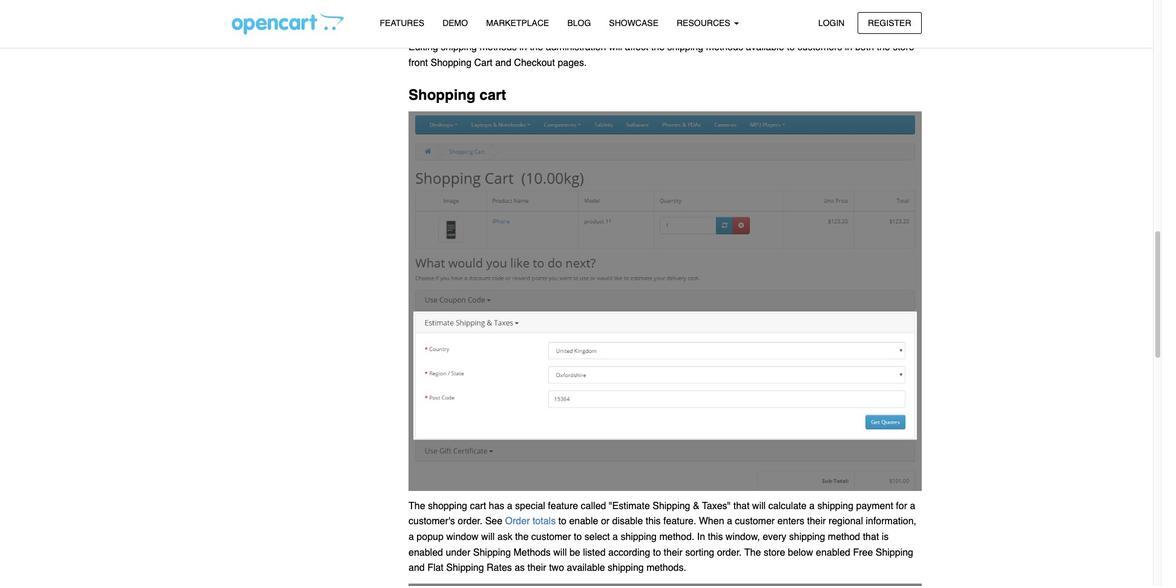 Task type: locate. For each thing, give the bounding box(es) containing it.
1 horizontal spatial the
[[745, 547, 761, 558]]

feature.
[[664, 516, 697, 527]]

in
[[697, 532, 706, 543]]

or
[[601, 516, 610, 527]]

to enable or disable this feature. when a customer enters their regional information, a popup window will ask the customer to select a shipping method. in this window, every shipping method that is enabled under shipping methods will be listed according to their sorting order. the store below enabled free shipping and flat shipping rates as their two available shipping methods.
[[409, 516, 917, 574]]

1 vertical spatial cart
[[470, 501, 486, 512]]

called
[[581, 501, 606, 512]]

1 vertical spatial customer
[[532, 532, 571, 543]]

0 vertical spatial customer
[[735, 516, 775, 527]]

1 horizontal spatial store
[[764, 547, 786, 558]]

1 vertical spatial this
[[708, 532, 723, 543]]

enabled down method
[[816, 547, 851, 558]]

this right disable
[[646, 516, 661, 527]]

login link
[[808, 12, 855, 34]]

shipping
[[441, 42, 477, 53], [668, 42, 704, 53], [818, 501, 854, 512], [621, 532, 657, 543], [790, 532, 826, 543], [608, 563, 644, 574]]

order.
[[458, 516, 483, 527], [717, 547, 742, 558]]

1 horizontal spatial front
[[675, 11, 717, 32]]

0 horizontal spatial front
[[409, 58, 428, 68]]

1 vertical spatial available
[[567, 563, 605, 574]]

0 horizontal spatial the
[[409, 501, 425, 512]]

that
[[734, 501, 750, 512], [863, 532, 880, 543]]

and
[[495, 58, 512, 68], [409, 563, 425, 574]]

the
[[593, 11, 621, 32], [530, 42, 543, 53], [652, 42, 665, 53], [877, 42, 891, 53], [515, 532, 529, 543]]

showcase link
[[600, 13, 668, 34]]

their
[[808, 516, 826, 527], [664, 547, 683, 558], [528, 563, 547, 574]]

0 vertical spatial store
[[626, 11, 670, 32]]

shipping up editing
[[409, 11, 486, 32]]

methods down resources link
[[706, 42, 744, 53]]

enable
[[570, 516, 599, 527]]

methods.
[[647, 563, 687, 574]]

the down order
[[515, 532, 529, 543]]

store up the affect
[[626, 11, 670, 32]]

store down register "link"
[[893, 42, 915, 53]]

available down listed
[[567, 563, 605, 574]]

shipping up feature.
[[653, 501, 691, 512]]

in left both
[[845, 42, 853, 53]]

marketplace
[[486, 18, 550, 28]]

for
[[896, 501, 908, 512]]

0 vertical spatial their
[[808, 516, 826, 527]]

editing
[[409, 42, 438, 53]]

0 horizontal spatial order.
[[458, 516, 483, 527]]

2 horizontal spatial their
[[808, 516, 826, 527]]

popup
[[417, 532, 444, 543]]

1 vertical spatial store
[[893, 42, 915, 53]]

has
[[489, 501, 505, 512]]

0 vertical spatial the
[[409, 501, 425, 512]]

customer
[[735, 516, 775, 527], [532, 532, 571, 543]]

1 horizontal spatial enabled
[[816, 547, 851, 558]]

available left customers
[[746, 42, 785, 53]]

0 horizontal spatial that
[[734, 501, 750, 512]]

shipping up regional
[[818, 501, 854, 512]]

to inside editing shipping methods in the administration will affect the shipping methods available to customers in both the store front shopping cart and checkout pages.
[[787, 42, 795, 53]]

front down editing
[[409, 58, 428, 68]]

0 vertical spatial and
[[495, 58, 512, 68]]

1 vertical spatial the
[[745, 547, 761, 558]]

to left customers
[[787, 42, 795, 53]]

1 vertical spatial shopping
[[409, 86, 476, 103]]

shipping inside 'the shopping cart has a special feature called "estimate shipping & taxes" that will calculate a shipping payment for a customer's order. see'
[[653, 501, 691, 512]]

1 horizontal spatial in
[[572, 11, 588, 32]]

ask
[[498, 532, 513, 543]]

affect
[[625, 42, 649, 53]]

order. up window
[[458, 516, 483, 527]]

1 vertical spatial front
[[409, 58, 428, 68]]

order. inside to enable or disable this feature. when a customer enters their regional information, a popup window will ask the customer to select a shipping method. in this window, every shipping method that is enabled under shipping methods will be listed according to their sorting order. the store below enabled free shipping and flat shipping rates as their two available shipping methods.
[[717, 547, 742, 558]]

cart down cart
[[480, 86, 506, 103]]

0 horizontal spatial customer
[[532, 532, 571, 543]]

1 horizontal spatial and
[[495, 58, 512, 68]]

a left popup
[[409, 532, 414, 543]]

in
[[572, 11, 588, 32], [520, 42, 527, 53], [845, 42, 853, 53]]

0 vertical spatial available
[[746, 42, 785, 53]]

2 horizontal spatial store
[[893, 42, 915, 53]]

front inside editing shipping methods in the administration will affect the shipping methods available to customers in both the store front shopping cart and checkout pages.
[[409, 58, 428, 68]]

the down window,
[[745, 547, 761, 558]]

and left flat
[[409, 563, 425, 574]]

0 horizontal spatial store
[[626, 11, 670, 32]]

customer up window,
[[735, 516, 775, 527]]

1 vertical spatial and
[[409, 563, 425, 574]]

sorting
[[686, 547, 715, 558]]

store down "every"
[[764, 547, 786, 558]]

will inside editing shipping methods in the administration will affect the shipping methods available to customers in both the store front shopping cart and checkout pages.
[[609, 42, 623, 53]]

to
[[787, 42, 795, 53], [559, 516, 567, 527], [574, 532, 582, 543], [653, 547, 661, 558]]

in up "administration" on the top of page
[[572, 11, 588, 32]]

the
[[409, 501, 425, 512], [745, 547, 761, 558]]

2 vertical spatial their
[[528, 563, 547, 574]]

this right in
[[708, 532, 723, 543]]

their down "method."
[[664, 547, 683, 558]]

1 horizontal spatial customer
[[735, 516, 775, 527]]

customer down 'totals'
[[532, 532, 571, 543]]

that left is
[[863, 532, 880, 543]]

customer's
[[409, 516, 455, 527]]

2 horizontal spatial in
[[845, 42, 853, 53]]

methods
[[492, 11, 567, 32], [480, 42, 517, 53], [706, 42, 744, 53]]

0 vertical spatial that
[[734, 501, 750, 512]]

window,
[[726, 532, 760, 543]]

payment
[[857, 501, 894, 512]]

their right enters
[[808, 516, 826, 527]]

order. inside 'the shopping cart has a special feature called "estimate shipping & taxes" that will calculate a shipping payment for a customer's order. see'
[[458, 516, 483, 527]]

will
[[609, 42, 623, 53], [753, 501, 766, 512], [481, 532, 495, 543], [554, 547, 567, 558]]

0 horizontal spatial available
[[567, 563, 605, 574]]

1 horizontal spatial order.
[[717, 547, 742, 558]]

to down feature
[[559, 516, 567, 527]]

available inside to enable or disable this feature. when a customer enters their regional information, a popup window will ask the customer to select a shipping method. in this window, every shipping method that is enabled under shipping methods will be listed according to their sorting order. the store below enabled free shipping and flat shipping rates as their two available shipping methods.
[[567, 563, 605, 574]]

shipping up below
[[790, 532, 826, 543]]

shopping
[[431, 58, 472, 68], [409, 86, 476, 103]]

in up checkout
[[520, 42, 527, 53]]

1 vertical spatial their
[[664, 547, 683, 558]]

register link
[[858, 12, 922, 34]]

feature
[[548, 501, 578, 512]]

1 vertical spatial order.
[[717, 547, 742, 558]]

enters
[[778, 516, 805, 527]]

1 vertical spatial that
[[863, 532, 880, 543]]

and right cart
[[495, 58, 512, 68]]

the right blog
[[593, 11, 621, 32]]

and inside editing shipping methods in the administration will affect the shipping methods available to customers in both the store front shopping cart and checkout pages.
[[495, 58, 512, 68]]

2 vertical spatial store
[[764, 547, 786, 558]]

enabled down popup
[[409, 547, 443, 558]]

0 vertical spatial this
[[646, 516, 661, 527]]

1 horizontal spatial their
[[664, 547, 683, 558]]

a
[[507, 501, 513, 512], [810, 501, 815, 512], [910, 501, 916, 512], [727, 516, 733, 527], [409, 532, 414, 543], [613, 532, 618, 543]]

information,
[[866, 516, 917, 527]]

1 horizontal spatial this
[[708, 532, 723, 543]]

see
[[485, 516, 503, 527]]

and inside to enable or disable this feature. when a customer enters their regional information, a popup window will ask the customer to select a shipping method. in this window, every shipping method that is enabled under shipping methods will be listed according to their sorting order. the store below enabled free shipping and flat shipping rates as their two available shipping methods.
[[409, 563, 425, 574]]

the up customer's
[[409, 501, 425, 512]]

will left calculate
[[753, 501, 766, 512]]

0 vertical spatial order.
[[458, 516, 483, 527]]

1 horizontal spatial available
[[746, 42, 785, 53]]

to up methods.
[[653, 547, 661, 558]]

0 horizontal spatial enabled
[[409, 547, 443, 558]]

cart
[[474, 58, 493, 68]]

available
[[746, 42, 785, 53], [567, 563, 605, 574]]

that right taxes"
[[734, 501, 750, 512]]

0 horizontal spatial and
[[409, 563, 425, 574]]

demo link
[[434, 13, 477, 34]]

their down methods
[[528, 563, 547, 574]]

order totals link
[[505, 516, 556, 527]]

shipping
[[409, 11, 486, 32], [653, 501, 691, 512], [473, 547, 511, 558], [876, 547, 914, 558], [446, 563, 484, 574]]

front
[[675, 11, 717, 32], [409, 58, 428, 68]]

shipping up according
[[621, 532, 657, 543]]

order. down window,
[[717, 547, 742, 558]]

2 enabled from the left
[[816, 547, 851, 558]]

calculate
[[769, 501, 807, 512]]

enabled
[[409, 547, 443, 558], [816, 547, 851, 558]]

this
[[646, 516, 661, 527], [708, 532, 723, 543]]

0 horizontal spatial their
[[528, 563, 547, 574]]

0 horizontal spatial this
[[646, 516, 661, 527]]

blog
[[568, 18, 591, 28]]

front up editing shipping methods in the administration will affect the shipping methods available to customers in both the store front shopping cart and checkout pages.
[[675, 11, 717, 32]]

will left be
[[554, 547, 567, 558]]

1 horizontal spatial that
[[863, 532, 880, 543]]

0 vertical spatial shopping
[[431, 58, 472, 68]]

features link
[[371, 13, 434, 34]]

will left the affect
[[609, 42, 623, 53]]

methods up cart
[[480, 42, 517, 53]]

cart
[[480, 86, 506, 103], [470, 501, 486, 512]]

store
[[626, 11, 670, 32], [893, 42, 915, 53], [764, 547, 786, 558]]

regional
[[829, 516, 864, 527]]

window
[[446, 532, 479, 543]]

cart left has
[[470, 501, 486, 512]]

resources link
[[668, 13, 748, 34]]



Task type: vqa. For each thing, say whether or not it's contained in the screenshot.
TO ENABLE OR DISABLE THIS FEATURE. WHEN A CUSTOMER ENTERS THEIR REGIONAL INFORMATION, A POPUP WINDOW WILL ASK THE CUSTOMER TO SELECT A SHIPPING METHOD. IN THIS WINDOW, EVERY SHIPPING METHOD THAT IS ENABLED UNDER SHIPPING METHODS WILL BE LISTED ACCORDING TO THEIR SORTING ORDER. THE STORE BELOW ENABLED FREE SHIPPING AND FLAT SHIPPING RATES AS THEIR TWO AVAILABLE SHIPPING METHODS. on the bottom
yes



Task type: describe. For each thing, give the bounding box(es) containing it.
0 vertical spatial cart
[[480, 86, 506, 103]]

shopping inside editing shipping methods in the administration will affect the shipping methods available to customers in both the store front shopping cart and checkout pages.
[[431, 58, 472, 68]]

shipping up "rates" at the left of page
[[473, 547, 511, 558]]

select
[[585, 532, 610, 543]]

free
[[854, 547, 873, 558]]

resources
[[677, 18, 733, 28]]

will down see
[[481, 532, 495, 543]]

store inside editing shipping methods in the administration will affect the shipping methods available to customers in both the store front shopping cart and checkout pages.
[[893, 42, 915, 53]]

a right calculate
[[810, 501, 815, 512]]

0 horizontal spatial in
[[520, 42, 527, 53]]

the up checkout
[[530, 42, 543, 53]]

pages.
[[558, 58, 587, 68]]

shopping
[[428, 501, 468, 512]]

shopping cart
[[409, 86, 506, 103]]

store inside to enable or disable this feature. when a customer enters their regional information, a popup window will ask the customer to select a shipping method. in this window, every shipping method that is enabled under shipping methods will be listed according to their sorting order. the store below enabled free shipping and flat shipping rates as their two available shipping methods.
[[764, 547, 786, 558]]

that inside to enable or disable this feature. when a customer enters their regional information, a popup window will ask the customer to select a shipping method. in this window, every shipping method that is enabled under shipping methods will be listed according to their sorting order. the store below enabled free shipping and flat shipping rates as their two available shipping methods.
[[863, 532, 880, 543]]

under
[[446, 547, 471, 558]]

login
[[819, 18, 845, 28]]

method
[[828, 532, 861, 543]]

checkout
[[514, 58, 555, 68]]

1 enabled from the left
[[409, 547, 443, 558]]

according
[[609, 547, 651, 558]]

method.
[[660, 532, 695, 543]]

listed
[[583, 547, 606, 558]]

shipping inside 'the shopping cart has a special feature called "estimate shipping & taxes" that will calculate a shipping payment for a customer's order. see'
[[818, 501, 854, 512]]

blog link
[[559, 13, 600, 34]]

disable
[[613, 516, 643, 527]]

taxes"
[[702, 501, 731, 512]]

when
[[699, 516, 725, 527]]

shipping down "demo" link
[[441, 42, 477, 53]]

showcase
[[609, 18, 659, 28]]

special
[[515, 501, 546, 512]]

available inside editing shipping methods in the administration will affect the shipping methods available to customers in both the store front shopping cart and checkout pages.
[[746, 42, 785, 53]]

to up be
[[574, 532, 582, 543]]

totals
[[533, 516, 556, 527]]

customers
[[798, 42, 843, 53]]

is
[[882, 532, 889, 543]]

demo
[[443, 18, 468, 28]]

a right for
[[910, 501, 916, 512]]

a right when
[[727, 516, 733, 527]]

a right has
[[507, 501, 513, 512]]

administration
[[546, 42, 606, 53]]

rates
[[487, 563, 512, 574]]

the right the affect
[[652, 42, 665, 53]]

store front - shipping get quote image
[[409, 584, 922, 586]]

shipping down resources
[[668, 42, 704, 53]]

the inside to enable or disable this feature. when a customer enters their regional information, a popup window will ask the customer to select a shipping method. in this window, every shipping method that is enabled under shipping methods will be listed according to their sorting order. the store below enabled free shipping and flat shipping rates as their two available shipping methods.
[[745, 547, 761, 558]]

methods
[[514, 547, 551, 558]]

the right both
[[877, 42, 891, 53]]

&
[[693, 501, 700, 512]]

the shopping cart has a special feature called "estimate shipping & taxes" that will calculate a shipping payment for a customer's order. see
[[409, 501, 916, 527]]

shipping down under
[[446, 563, 484, 574]]

as
[[515, 563, 525, 574]]

both
[[856, 42, 875, 53]]

two
[[549, 563, 564, 574]]

shipping down according
[[608, 563, 644, 574]]

shipping methods in the store front
[[409, 11, 717, 32]]

editing shipping methods in the administration will affect the shipping methods available to customers in both the store front shopping cart and checkout pages.
[[409, 42, 915, 68]]

features
[[380, 18, 425, 28]]

order
[[505, 516, 530, 527]]

"estimate
[[609, 501, 650, 512]]

flat
[[428, 563, 444, 574]]

a right select
[[613, 532, 618, 543]]

be
[[570, 547, 581, 558]]

the inside to enable or disable this feature. when a customer enters their regional information, a popup window will ask the customer to select a shipping method. in this window, every shipping method that is enabled under shipping methods will be listed according to their sorting order. the store below enabled free shipping and flat shipping rates as their two available shipping methods.
[[515, 532, 529, 543]]

opencart - open source shopping cart solution image
[[232, 13, 344, 35]]

store front - shipping field image
[[409, 111, 922, 491]]

order totals
[[505, 516, 556, 527]]

the inside 'the shopping cart has a special feature called "estimate shipping & taxes" that will calculate a shipping payment for a customer's order. see'
[[409, 501, 425, 512]]

will inside 'the shopping cart has a special feature called "estimate shipping & taxes" that will calculate a shipping payment for a customer's order. see'
[[753, 501, 766, 512]]

cart inside 'the shopping cart has a special feature called "estimate shipping & taxes" that will calculate a shipping payment for a customer's order. see'
[[470, 501, 486, 512]]

0 vertical spatial front
[[675, 11, 717, 32]]

that inside 'the shopping cart has a special feature called "estimate shipping & taxes" that will calculate a shipping payment for a customer's order. see'
[[734, 501, 750, 512]]

register
[[868, 18, 912, 28]]

marketplace link
[[477, 13, 559, 34]]

shipping down is
[[876, 547, 914, 558]]

methods up checkout
[[492, 11, 567, 32]]

below
[[788, 547, 814, 558]]

every
[[763, 532, 787, 543]]



